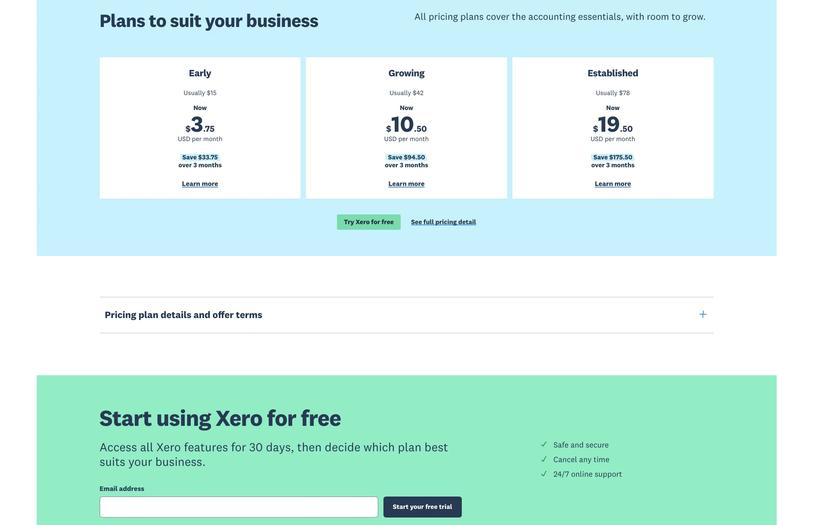 Task type: describe. For each thing, give the bounding box(es) containing it.
suits
[[100, 455, 125, 470]]

learn more link for 10
[[311, 180, 502, 190]]

cancel any time
[[553, 455, 609, 465]]

start your free trial
[[393, 504, 452, 512]]

save for 10
[[388, 153, 402, 162]]

all pricing plans cover the accounting essentials, with room to grow.
[[414, 10, 706, 22]]

usd per month for 10
[[384, 135, 429, 143]]

0 vertical spatial your
[[205, 9, 242, 32]]

. for 3
[[203, 123, 205, 134]]

try
[[344, 218, 354, 226]]

$ down early
[[207, 89, 211, 97]]

usd for 3
[[178, 135, 190, 143]]

month for 10
[[410, 135, 429, 143]]

24/7 online support
[[553, 470, 622, 480]]

early
[[189, 67, 211, 79]]

0 horizontal spatial to
[[149, 9, 166, 32]]

cancel
[[553, 455, 577, 465]]

1 vertical spatial pricing
[[435, 218, 457, 226]]

0 vertical spatial pricing
[[429, 10, 458, 22]]

3 for 19
[[606, 161, 610, 169]]

usually for 19
[[596, 89, 618, 97]]

save for 3
[[182, 153, 197, 162]]

$ 10 . 50
[[386, 110, 427, 138]]

email
[[100, 485, 118, 494]]

$ down established
[[619, 89, 623, 97]]

suit
[[170, 9, 201, 32]]

features
[[184, 440, 228, 455]]

which
[[364, 440, 395, 455]]

plans
[[100, 9, 145, 32]]

$33.75
[[198, 153, 218, 162]]

learn for 3
[[182, 180, 200, 188]]

included image for cancel any time
[[540, 456, 547, 463]]

over 3 months for 3
[[178, 161, 222, 169]]

more for 3
[[202, 180, 218, 188]]

xero for for
[[156, 440, 181, 455]]

support
[[595, 470, 622, 480]]

access
[[100, 440, 137, 455]]

plans
[[460, 10, 484, 22]]

start for start your free trial
[[393, 504, 409, 512]]

. for 19
[[620, 123, 622, 134]]

now for 19
[[606, 104, 620, 112]]

all
[[414, 10, 426, 22]]

safe
[[553, 441, 569, 451]]

online
[[571, 470, 593, 480]]

months for 19
[[611, 161, 635, 169]]

$ 19 . 50
[[593, 110, 633, 138]]

$ 3 . 75
[[186, 110, 215, 138]]

pricing
[[105, 309, 136, 321]]

months for 3
[[198, 161, 222, 169]]

plan inside pricing plan details and offer terms dropdown button
[[138, 309, 158, 321]]

month for 3
[[203, 135, 222, 143]]

usually for 10
[[390, 89, 411, 97]]

learn for 19
[[595, 180, 613, 188]]

pricing plan details and offer terms button
[[100, 297, 714, 334]]

learn more link for 3
[[105, 180, 295, 190]]

accounting
[[528, 10, 576, 22]]

start your free trial button
[[383, 498, 462, 518]]

$ inside $ 10 . 50
[[386, 123, 391, 134]]

usually for 3
[[184, 89, 205, 97]]

3 for 3
[[193, 161, 197, 169]]

months for 10
[[405, 161, 428, 169]]

offer
[[213, 309, 234, 321]]

now for 3
[[193, 104, 207, 112]]

$175.50
[[609, 153, 632, 162]]

$ inside $ 3 . 75
[[186, 123, 191, 134]]

trial
[[439, 504, 452, 512]]

10
[[391, 110, 414, 138]]

per for 19
[[605, 135, 614, 143]]

learn for 10
[[388, 180, 407, 188]]

usually $ 15
[[184, 89, 217, 97]]

usd per month for 19
[[591, 135, 635, 143]]

save $94.50
[[388, 153, 425, 162]]

per for 10
[[398, 135, 408, 143]]

more for 19
[[615, 180, 631, 188]]

address
[[119, 485, 144, 494]]

start using xero for free
[[100, 405, 341, 433]]

cover
[[486, 10, 510, 22]]

see
[[411, 218, 422, 226]]

pricing plan details and offer terms
[[105, 309, 262, 321]]

2 horizontal spatial xero
[[356, 218, 370, 226]]

month for 19
[[616, 135, 635, 143]]

1 horizontal spatial for
[[267, 405, 296, 433]]

business
[[246, 9, 318, 32]]

room
[[647, 10, 669, 22]]

try xero for free link
[[337, 215, 401, 230]]

and inside dropdown button
[[194, 309, 210, 321]]

secure
[[586, 441, 609, 451]]



Task type: locate. For each thing, give the bounding box(es) containing it.
over left the $94.50
[[385, 161, 398, 169]]

per up "save $175.50"
[[605, 135, 614, 143]]

essentials,
[[578, 10, 624, 22]]

2 over from the left
[[385, 161, 398, 169]]

2 horizontal spatial learn
[[595, 180, 613, 188]]

Email address text field
[[100, 497, 378, 518]]

over left $175.50
[[591, 161, 605, 169]]

all
[[140, 440, 153, 455]]

3 usd from the left
[[591, 135, 603, 143]]

xero
[[356, 218, 370, 226], [216, 405, 262, 433], [156, 440, 181, 455]]

3 for 10
[[400, 161, 403, 169]]

2 horizontal spatial .
[[620, 123, 622, 134]]

now down usually $ 78
[[606, 104, 620, 112]]

then
[[297, 440, 322, 455]]

3 usually from the left
[[596, 89, 618, 97]]

1 50 from the left
[[417, 123, 427, 134]]

usd per month for 3
[[178, 135, 222, 143]]

learn more for 10
[[388, 180, 425, 188]]

1 horizontal spatial over 3 months
[[385, 161, 428, 169]]

try xero for free
[[344, 218, 394, 226]]

1 horizontal spatial usually
[[390, 89, 411, 97]]

growing
[[389, 67, 424, 79]]

0 horizontal spatial usually
[[184, 89, 205, 97]]

2 included image from the top
[[540, 471, 547, 478]]

per up the save $33.75
[[192, 135, 202, 143]]

0 horizontal spatial over 3 months
[[178, 161, 222, 169]]

3
[[191, 110, 203, 138], [193, 161, 197, 169], [400, 161, 403, 169], [606, 161, 610, 169]]

2 per from the left
[[398, 135, 408, 143]]

2 horizontal spatial over 3 months
[[591, 161, 635, 169]]

50 right 10 on the top of the page
[[417, 123, 427, 134]]

learn more down save $94.50
[[388, 180, 425, 188]]

$94.50
[[404, 153, 425, 162]]

50 for 19
[[622, 123, 633, 134]]

usd for 10
[[384, 135, 397, 143]]

included image for 24/7 online support
[[540, 471, 547, 478]]

0 horizontal spatial usd
[[178, 135, 190, 143]]

usually $ 78
[[596, 89, 630, 97]]

more
[[202, 180, 218, 188], [408, 180, 425, 188], [615, 180, 631, 188]]

for up days,
[[267, 405, 296, 433]]

start for start using xero for free
[[100, 405, 152, 433]]

1 horizontal spatial usd per month
[[384, 135, 429, 143]]

2 save from the left
[[388, 153, 402, 162]]

2 vertical spatial free
[[425, 504, 438, 512]]

24/7
[[553, 470, 569, 480]]

over
[[178, 161, 192, 169], [385, 161, 398, 169], [591, 161, 605, 169]]

learn more link down the save $33.75
[[105, 180, 295, 190]]

terms
[[236, 309, 262, 321]]

1 over from the left
[[178, 161, 192, 169]]

2 usd per month from the left
[[384, 135, 429, 143]]

2 month from the left
[[410, 135, 429, 143]]

established
[[588, 67, 638, 79]]

. up the $94.50
[[414, 123, 417, 134]]

. inside $ 10 . 50
[[414, 123, 417, 134]]

over 3 months
[[178, 161, 222, 169], [385, 161, 428, 169], [591, 161, 635, 169]]

1 horizontal spatial and
[[571, 441, 584, 451]]

0 horizontal spatial learn more link
[[105, 180, 295, 190]]

2 learn more from the left
[[388, 180, 425, 188]]

1 horizontal spatial usd
[[384, 135, 397, 143]]

1 horizontal spatial per
[[398, 135, 408, 143]]

learn more down "save $175.50"
[[595, 180, 631, 188]]

1 vertical spatial included image
[[540, 471, 547, 478]]

1 horizontal spatial month
[[410, 135, 429, 143]]

usually left 42 at the top of page
[[390, 89, 411, 97]]

2 vertical spatial your
[[410, 504, 424, 512]]

free left see
[[382, 218, 394, 226]]

1 horizontal spatial .
[[414, 123, 417, 134]]

using
[[156, 405, 211, 433]]

business.
[[155, 455, 206, 470]]

with
[[626, 10, 644, 22]]

now down usually $ 42
[[400, 104, 413, 112]]

3 more from the left
[[615, 180, 631, 188]]

1 horizontal spatial 50
[[622, 123, 633, 134]]

3 now from the left
[[606, 104, 620, 112]]

over for 3
[[178, 161, 192, 169]]

1 included image from the top
[[540, 456, 547, 463]]

0 vertical spatial for
[[371, 218, 380, 226]]

1 horizontal spatial learn more
[[388, 180, 425, 188]]

0 horizontal spatial months
[[198, 161, 222, 169]]

0 horizontal spatial save
[[182, 153, 197, 162]]

$ down growing on the top of page
[[413, 89, 416, 97]]

2 vertical spatial for
[[231, 440, 246, 455]]

3 month from the left
[[616, 135, 635, 143]]

save $33.75
[[182, 153, 218, 162]]

2 more from the left
[[408, 180, 425, 188]]

month up the $94.50
[[410, 135, 429, 143]]

free inside the try xero for free link
[[382, 218, 394, 226]]

plan left details on the bottom left of page
[[138, 309, 158, 321]]

2 horizontal spatial learn more
[[595, 180, 631, 188]]

included image
[[540, 442, 547, 448]]

3 over from the left
[[591, 161, 605, 169]]

learn more
[[182, 180, 218, 188], [388, 180, 425, 188], [595, 180, 631, 188]]

xero up 30 at the left bottom of the page
[[216, 405, 262, 433]]

more down $33.75
[[202, 180, 218, 188]]

any
[[579, 455, 592, 465]]

75
[[205, 123, 215, 134]]

see full pricing detail
[[411, 218, 476, 226]]

2 horizontal spatial over
[[591, 161, 605, 169]]

0 horizontal spatial for
[[231, 440, 246, 455]]

42
[[416, 89, 424, 97]]

2 horizontal spatial per
[[605, 135, 614, 143]]

full
[[424, 218, 434, 226]]

learn more link
[[105, 180, 295, 190], [311, 180, 502, 190], [518, 180, 708, 190]]

1 horizontal spatial to
[[672, 10, 681, 22]]

$ left 75
[[186, 123, 191, 134]]

usd up "save $175.50"
[[591, 135, 603, 143]]

and left 'offer'
[[194, 309, 210, 321]]

included image
[[540, 456, 547, 463], [540, 471, 547, 478]]

0 horizontal spatial 50
[[417, 123, 427, 134]]

2 learn from the left
[[388, 180, 407, 188]]

save left $33.75
[[182, 153, 197, 162]]

2 horizontal spatial month
[[616, 135, 635, 143]]

learn more link down "save $175.50"
[[518, 180, 708, 190]]

more down the $94.50
[[408, 180, 425, 188]]

per for 3
[[192, 135, 202, 143]]

0 horizontal spatial now
[[193, 104, 207, 112]]

per up save $94.50
[[398, 135, 408, 143]]

. inside $ 3 . 75
[[203, 123, 205, 134]]

1 . from the left
[[203, 123, 205, 134]]

details
[[161, 309, 191, 321]]

50 inside $ 19 . 50
[[622, 123, 633, 134]]

1 more from the left
[[202, 180, 218, 188]]

1 per from the left
[[192, 135, 202, 143]]

2 months from the left
[[405, 161, 428, 169]]

1 vertical spatial start
[[393, 504, 409, 512]]

2 vertical spatial xero
[[156, 440, 181, 455]]

access all xero features for 30 days, then decide which plan best suits your business.
[[100, 440, 448, 470]]

now down usually $ 15
[[193, 104, 207, 112]]

and
[[194, 309, 210, 321], [571, 441, 584, 451]]

usually left the '15'
[[184, 89, 205, 97]]

time
[[594, 455, 609, 465]]

2 horizontal spatial save
[[593, 153, 608, 162]]

50 inside $ 10 . 50
[[417, 123, 427, 134]]

1 horizontal spatial months
[[405, 161, 428, 169]]

learn more link down save $94.50
[[311, 180, 502, 190]]

learn more for 3
[[182, 180, 218, 188]]

1 horizontal spatial start
[[393, 504, 409, 512]]

1 horizontal spatial save
[[388, 153, 402, 162]]

xero right "all"
[[156, 440, 181, 455]]

free inside start your free trial button
[[425, 504, 438, 512]]

1 horizontal spatial xero
[[216, 405, 262, 433]]

usually $ 42
[[390, 89, 424, 97]]

per
[[192, 135, 202, 143], [398, 135, 408, 143], [605, 135, 614, 143]]

learn more for 19
[[595, 180, 631, 188]]

included image left 24/7
[[540, 471, 547, 478]]

1 learn from the left
[[182, 180, 200, 188]]

1 vertical spatial your
[[128, 455, 152, 470]]

3 learn from the left
[[595, 180, 613, 188]]

0 horizontal spatial over
[[178, 161, 192, 169]]

1 save from the left
[[182, 153, 197, 162]]

for left 30 at the left bottom of the page
[[231, 440, 246, 455]]

2 horizontal spatial now
[[606, 104, 620, 112]]

grow.
[[683, 10, 706, 22]]

email address
[[100, 485, 144, 494]]

now for 10
[[400, 104, 413, 112]]

more for 10
[[408, 180, 425, 188]]

1 usd from the left
[[178, 135, 190, 143]]

free up then
[[301, 405, 341, 433]]

3 learn more from the left
[[595, 180, 631, 188]]

1 horizontal spatial your
[[205, 9, 242, 32]]

usd
[[178, 135, 190, 143], [384, 135, 397, 143], [591, 135, 603, 143]]

save left the $94.50
[[388, 153, 402, 162]]

1 usually from the left
[[184, 89, 205, 97]]

month
[[203, 135, 222, 143], [410, 135, 429, 143], [616, 135, 635, 143]]

0 horizontal spatial and
[[194, 309, 210, 321]]

free left trial on the bottom right of page
[[425, 504, 438, 512]]

1 vertical spatial xero
[[216, 405, 262, 433]]

your inside button
[[410, 504, 424, 512]]

0 vertical spatial included image
[[540, 456, 547, 463]]

to right room
[[672, 10, 681, 22]]

2 horizontal spatial more
[[615, 180, 631, 188]]

1 learn more link from the left
[[105, 180, 295, 190]]

30
[[249, 440, 263, 455]]

the
[[512, 10, 526, 22]]

$ up save $94.50
[[386, 123, 391, 134]]

1 learn more from the left
[[182, 180, 218, 188]]

plan left best
[[398, 440, 421, 455]]

pricing
[[429, 10, 458, 22], [435, 218, 457, 226]]

plans to suit your business
[[100, 9, 318, 32]]

0 horizontal spatial more
[[202, 180, 218, 188]]

1 horizontal spatial learn more link
[[311, 180, 502, 190]]

. inside $ 19 . 50
[[620, 123, 622, 134]]

1 vertical spatial plan
[[398, 440, 421, 455]]

plan inside access all xero features for 30 days, then decide which plan best suits your business.
[[398, 440, 421, 455]]

detail
[[458, 218, 476, 226]]

learn down "save $175.50"
[[595, 180, 613, 188]]

over 3 months for 19
[[591, 161, 635, 169]]

0 horizontal spatial plan
[[138, 309, 158, 321]]

2 horizontal spatial learn more link
[[518, 180, 708, 190]]

usd per month
[[178, 135, 222, 143], [384, 135, 429, 143], [591, 135, 635, 143]]

2 now from the left
[[400, 104, 413, 112]]

2 learn more link from the left
[[311, 180, 502, 190]]

now
[[193, 104, 207, 112], [400, 104, 413, 112], [606, 104, 620, 112]]

2 50 from the left
[[622, 123, 633, 134]]

2 . from the left
[[414, 123, 417, 134]]

1 horizontal spatial more
[[408, 180, 425, 188]]

1 month from the left
[[203, 135, 222, 143]]

usd up the save $33.75
[[178, 135, 190, 143]]

free
[[382, 218, 394, 226], [301, 405, 341, 433], [425, 504, 438, 512]]

50
[[417, 123, 427, 134], [622, 123, 633, 134]]

2 horizontal spatial usd per month
[[591, 135, 635, 143]]

pricing right full
[[435, 218, 457, 226]]

. up $33.75
[[203, 123, 205, 134]]

2 usd from the left
[[384, 135, 397, 143]]

save $175.50
[[593, 153, 632, 162]]

1 horizontal spatial learn
[[388, 180, 407, 188]]

$ up "save $175.50"
[[593, 123, 598, 134]]

0 horizontal spatial start
[[100, 405, 152, 433]]

usd up save $94.50
[[384, 135, 397, 143]]

0 vertical spatial xero
[[356, 218, 370, 226]]

learn down save $94.50
[[388, 180, 407, 188]]

usd for 19
[[591, 135, 603, 143]]

0 horizontal spatial xero
[[156, 440, 181, 455]]

1 over 3 months from the left
[[178, 161, 222, 169]]

xero right try
[[356, 218, 370, 226]]

. for 10
[[414, 123, 417, 134]]

2 horizontal spatial for
[[371, 218, 380, 226]]

0 horizontal spatial your
[[128, 455, 152, 470]]

1 vertical spatial free
[[301, 405, 341, 433]]

decide
[[325, 440, 361, 455]]

xero inside access all xero features for 30 days, then decide which plan best suits your business.
[[156, 440, 181, 455]]

0 vertical spatial plan
[[138, 309, 158, 321]]

start
[[100, 405, 152, 433], [393, 504, 409, 512]]

$
[[207, 89, 211, 97], [413, 89, 416, 97], [619, 89, 623, 97], [186, 123, 191, 134], [386, 123, 391, 134], [593, 123, 598, 134]]

0 horizontal spatial learn more
[[182, 180, 218, 188]]

0 horizontal spatial free
[[301, 405, 341, 433]]

0 horizontal spatial per
[[192, 135, 202, 143]]

1 now from the left
[[193, 104, 207, 112]]

1 vertical spatial and
[[571, 441, 584, 451]]

2 horizontal spatial usually
[[596, 89, 618, 97]]

1 horizontal spatial plan
[[398, 440, 421, 455]]

0 vertical spatial start
[[100, 405, 152, 433]]

2 horizontal spatial free
[[425, 504, 438, 512]]

for inside access all xero features for 30 days, then decide which plan best suits your business.
[[231, 440, 246, 455]]

2 horizontal spatial your
[[410, 504, 424, 512]]

over for 19
[[591, 161, 605, 169]]

for
[[371, 218, 380, 226], [267, 405, 296, 433], [231, 440, 246, 455]]

3 learn more link from the left
[[518, 180, 708, 190]]

over 3 months for 10
[[385, 161, 428, 169]]

3 save from the left
[[593, 153, 608, 162]]

.
[[203, 123, 205, 134], [414, 123, 417, 134], [620, 123, 622, 134]]

included image down included image
[[540, 456, 547, 463]]

over left $33.75
[[178, 161, 192, 169]]

3 months from the left
[[611, 161, 635, 169]]

your
[[205, 9, 242, 32], [128, 455, 152, 470], [410, 504, 424, 512]]

learn more down the save $33.75
[[182, 180, 218, 188]]

3 . from the left
[[620, 123, 622, 134]]

usd per month up "save $175.50"
[[591, 135, 635, 143]]

usd per month up save $94.50
[[384, 135, 429, 143]]

month up $175.50
[[616, 135, 635, 143]]

usd per month down 75
[[178, 135, 222, 143]]

2 horizontal spatial usd
[[591, 135, 603, 143]]

3 usd per month from the left
[[591, 135, 635, 143]]

50 for 10
[[417, 123, 427, 134]]

0 vertical spatial free
[[382, 218, 394, 226]]

15
[[211, 89, 217, 97]]

for right try
[[371, 218, 380, 226]]

0 vertical spatial and
[[194, 309, 210, 321]]

see full pricing detail link
[[411, 218, 476, 228]]

1 usd per month from the left
[[178, 135, 222, 143]]

3 over 3 months from the left
[[591, 161, 635, 169]]

1 horizontal spatial now
[[400, 104, 413, 112]]

usually left the 78 at the right top of page
[[596, 89, 618, 97]]

your inside access all xero features for 30 days, then decide which plan best suits your business.
[[128, 455, 152, 470]]

learn down the save $33.75
[[182, 180, 200, 188]]

1 horizontal spatial over
[[385, 161, 398, 169]]

save left $175.50
[[593, 153, 608, 162]]

safe and secure
[[553, 441, 609, 451]]

2 usually from the left
[[390, 89, 411, 97]]

2 over 3 months from the left
[[385, 161, 428, 169]]

usually
[[184, 89, 205, 97], [390, 89, 411, 97], [596, 89, 618, 97]]

days,
[[266, 440, 294, 455]]

learn more link for 19
[[518, 180, 708, 190]]

best
[[424, 440, 448, 455]]

month down 75
[[203, 135, 222, 143]]

more down $175.50
[[615, 180, 631, 188]]

save
[[182, 153, 197, 162], [388, 153, 402, 162], [593, 153, 608, 162]]

over for 10
[[385, 161, 398, 169]]

50 right the 19
[[622, 123, 633, 134]]

0 horizontal spatial learn
[[182, 180, 200, 188]]

19
[[598, 110, 620, 138]]

0 horizontal spatial usd per month
[[178, 135, 222, 143]]

3 per from the left
[[605, 135, 614, 143]]

1 vertical spatial for
[[267, 405, 296, 433]]

to
[[149, 9, 166, 32], [672, 10, 681, 22]]

pricing right all
[[429, 10, 458, 22]]

0 horizontal spatial .
[[203, 123, 205, 134]]

2 horizontal spatial months
[[611, 161, 635, 169]]

save for 19
[[593, 153, 608, 162]]

and up cancel any time
[[571, 441, 584, 451]]

xero for free
[[216, 405, 262, 433]]

to left suit
[[149, 9, 166, 32]]

78
[[623, 89, 630, 97]]

. up $175.50
[[620, 123, 622, 134]]

0 horizontal spatial month
[[203, 135, 222, 143]]

1 horizontal spatial free
[[382, 218, 394, 226]]

1 months from the left
[[198, 161, 222, 169]]

plan
[[138, 309, 158, 321], [398, 440, 421, 455]]

$ inside $ 19 . 50
[[593, 123, 598, 134]]

months
[[198, 161, 222, 169], [405, 161, 428, 169], [611, 161, 635, 169]]

start inside start your free trial button
[[393, 504, 409, 512]]



Task type: vqa. For each thing, say whether or not it's contained in the screenshot.
Manage
no



